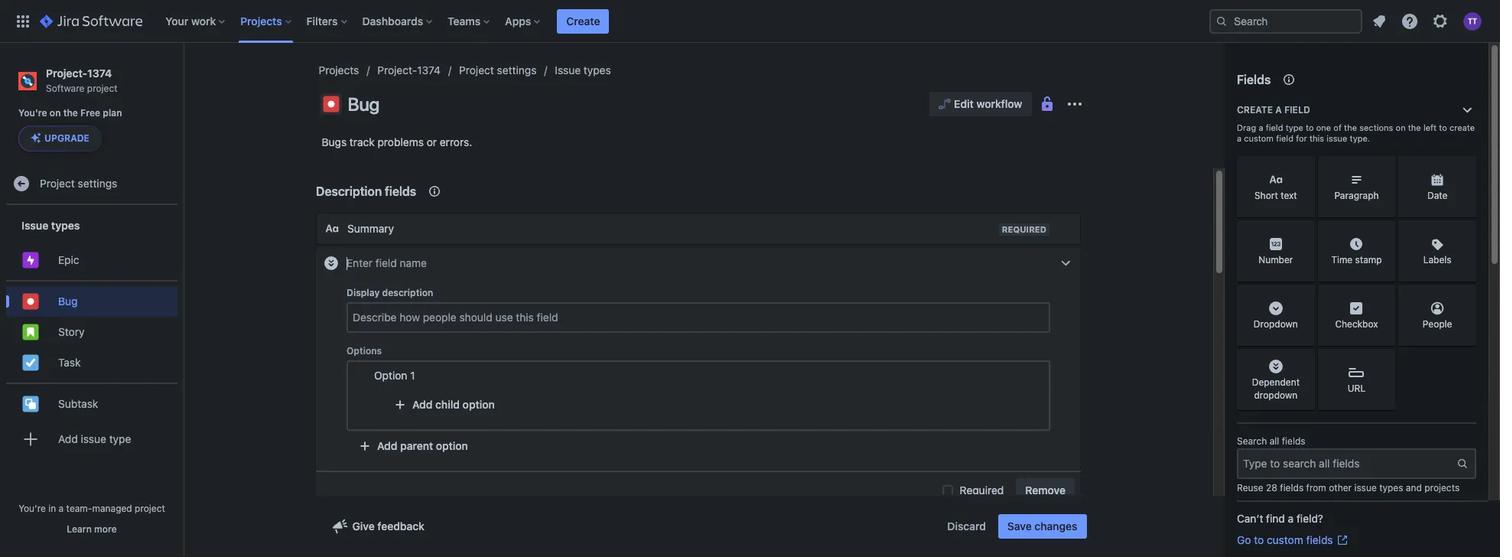 Task type: describe. For each thing, give the bounding box(es) containing it.
add for add issue type
[[58, 432, 78, 445]]

banner containing your work
[[0, 0, 1501, 43]]

Option 1 field
[[370, 362, 1046, 389]]

fields
[[1238, 73, 1271, 86]]

add child option button
[[382, 393, 504, 417]]

field for drag
[[1266, 122, 1284, 132]]

reuse
[[1238, 482, 1264, 494]]

this
[[1310, 133, 1325, 143]]

0 horizontal spatial project settings link
[[6, 169, 178, 199]]

1 horizontal spatial to
[[1306, 122, 1315, 132]]

description fields
[[316, 184, 416, 198]]

add issue type button
[[6, 424, 178, 455]]

group containing bug
[[6, 280, 178, 383]]

type.
[[1350, 133, 1371, 143]]

a down drag on the top right of page
[[1238, 133, 1242, 143]]

drag handle image
[[351, 368, 370, 386]]

a right in
[[59, 503, 64, 514]]

28
[[1267, 482, 1278, 494]]

for
[[1297, 133, 1308, 143]]

0 vertical spatial issue types
[[555, 64, 611, 77]]

can't find a field?
[[1238, 512, 1324, 525]]

appswitcher icon image
[[14, 12, 32, 30]]

subtask link
[[6, 389, 178, 420]]

add for add parent option
[[377, 439, 398, 452]]

plan
[[103, 107, 122, 119]]

discard button
[[939, 514, 996, 539]]

work
[[191, 14, 216, 27]]

issue inside drag a field type to one of the sections on the left to create a custom field for this issue type.
[[1327, 133, 1348, 143]]

2 horizontal spatial to
[[1440, 122, 1448, 132]]

filters
[[307, 14, 338, 27]]

labels
[[1424, 254, 1452, 266]]

1 vertical spatial custom
[[1267, 533, 1304, 546]]

you're in a team-managed project
[[18, 503, 165, 514]]

1 vertical spatial required
[[960, 484, 1004, 497]]

go to custom fields
[[1238, 533, 1334, 546]]

stamp
[[1356, 254, 1383, 266]]

2 vertical spatial field
[[1277, 133, 1294, 143]]

field?
[[1297, 512, 1324, 525]]

edit workflow
[[954, 97, 1023, 110]]

bug link
[[6, 286, 178, 317]]

your profile and settings image
[[1464, 12, 1482, 30]]

more information image
[[1376, 222, 1395, 240]]

free
[[80, 107, 100, 119]]

in
[[48, 503, 56, 514]]

project inside project-1374 software project
[[87, 82, 118, 94]]

workflow
[[977, 97, 1023, 110]]

remove
[[1026, 484, 1066, 497]]

option for add parent option
[[436, 439, 468, 452]]

all
[[1270, 435, 1280, 447]]

1 horizontal spatial the
[[1345, 122, 1358, 132]]

url
[[1348, 383, 1366, 394]]

dependent
[[1253, 376, 1300, 388]]

Display description field
[[348, 304, 1049, 331]]

create for create a field
[[1238, 104, 1274, 116]]

description
[[316, 184, 382, 198]]

checkbox
[[1336, 319, 1379, 330]]

0 vertical spatial project settings
[[459, 64, 537, 77]]

give feedback button
[[322, 514, 434, 539]]

1 vertical spatial settings
[[78, 177, 117, 190]]

errors.
[[440, 135, 472, 148]]

sidebar navigation image
[[167, 61, 201, 92]]

fields left this link will be opened in a new tab image
[[1307, 533, 1334, 546]]

projects for the projects link
[[319, 64, 359, 77]]

your work button
[[161, 9, 231, 33]]

go
[[1238, 533, 1252, 546]]

add issue type image
[[21, 430, 40, 449]]

you're for you're in a team-managed project
[[18, 503, 46, 514]]

field for create
[[1285, 104, 1311, 116]]

bug inside "link"
[[58, 295, 78, 308]]

feedback
[[378, 520, 425, 533]]

fields right 28
[[1281, 482, 1304, 494]]

save changes
[[1008, 520, 1078, 533]]

paragraph
[[1335, 190, 1380, 202]]

group containing issue types
[[6, 205, 178, 464]]

type inside button
[[109, 432, 131, 445]]

1 horizontal spatial project
[[135, 503, 165, 514]]

and
[[1407, 482, 1423, 494]]

primary element
[[9, 0, 1210, 42]]

save changes button
[[999, 514, 1087, 539]]

learn more button
[[67, 523, 117, 536]]

dashboards
[[362, 14, 423, 27]]

project- for project-1374
[[378, 64, 417, 77]]

summary
[[347, 222, 394, 235]]

project-1374
[[378, 64, 441, 77]]

save
[[1008, 520, 1032, 533]]

display description
[[347, 287, 433, 298]]

create for create
[[567, 14, 600, 27]]

settings image
[[1432, 12, 1450, 30]]

0 vertical spatial on
[[50, 107, 61, 119]]

from
[[1307, 482, 1327, 494]]

team-
[[66, 503, 92, 514]]

issue type icon image
[[322, 95, 340, 113]]

discard
[[948, 520, 986, 533]]

notifications image
[[1371, 12, 1389, 30]]

options
[[347, 345, 382, 357]]

create a field
[[1238, 104, 1311, 116]]

parent
[[400, 439, 433, 452]]

track
[[350, 135, 375, 148]]

task
[[58, 356, 81, 369]]

add issue type
[[58, 432, 131, 445]]

of
[[1334, 122, 1342, 132]]

close field configuration image
[[1057, 254, 1075, 272]]

description
[[382, 287, 433, 298]]

edit workflow button
[[930, 92, 1032, 116]]

1 vertical spatial project
[[40, 177, 75, 190]]

other
[[1329, 482, 1352, 494]]

1374 for project-1374 software project
[[87, 67, 112, 80]]

Enter field name field
[[347, 254, 1051, 272]]

time
[[1332, 254, 1353, 266]]

time stamp
[[1332, 254, 1383, 266]]



Task type: locate. For each thing, give the bounding box(es) containing it.
project settings link
[[459, 61, 537, 80], [6, 169, 178, 199]]

issue inside "link"
[[555, 64, 581, 77]]

to right 'go'
[[1255, 533, 1264, 546]]

task link
[[6, 348, 178, 378]]

settings down upgrade
[[78, 177, 117, 190]]

field up for
[[1285, 104, 1311, 116]]

1 vertical spatial type
[[109, 432, 131, 445]]

0 horizontal spatial project
[[87, 82, 118, 94]]

types left and
[[1380, 482, 1404, 494]]

option
[[463, 398, 495, 411], [436, 439, 468, 452]]

project down teams "popup button"
[[459, 64, 494, 77]]

projects inside dropdown button
[[240, 14, 282, 27]]

1 horizontal spatial issue types
[[555, 64, 611, 77]]

project right the managed
[[135, 503, 165, 514]]

you're left in
[[18, 503, 46, 514]]

1 vertical spatial on
[[1396, 122, 1406, 132]]

issue up epic link
[[21, 219, 48, 232]]

create inside button
[[567, 14, 600, 27]]

type
[[1286, 122, 1304, 132], [109, 432, 131, 445]]

project- down dashboards popup button
[[378, 64, 417, 77]]

project settings down upgrade
[[40, 177, 117, 190]]

bug right issue type icon
[[348, 93, 380, 115]]

settings down apps
[[497, 64, 537, 77]]

types
[[584, 64, 611, 77], [51, 219, 80, 232], [1380, 482, 1404, 494]]

1374 up free
[[87, 67, 112, 80]]

0 vertical spatial types
[[584, 64, 611, 77]]

0 horizontal spatial add
[[58, 432, 78, 445]]

0 vertical spatial option
[[463, 398, 495, 411]]

apps
[[505, 14, 531, 27]]

people
[[1423, 319, 1453, 330]]

more information image
[[1295, 222, 1314, 240]]

display
[[347, 287, 380, 298]]

field down create a field
[[1266, 122, 1284, 132]]

fields right 'all'
[[1282, 435, 1306, 447]]

Type to search all fields text field
[[1239, 450, 1457, 478]]

0 horizontal spatial project
[[40, 177, 75, 190]]

2 horizontal spatial issue
[[1355, 482, 1377, 494]]

1 vertical spatial issue
[[21, 219, 48, 232]]

problems
[[378, 135, 424, 148]]

upgrade button
[[19, 127, 101, 151]]

dropdown
[[1255, 390, 1298, 401]]

issue types up epic on the left of page
[[21, 219, 80, 232]]

drag
[[1238, 122, 1257, 132]]

option for add child option
[[463, 398, 495, 411]]

0 vertical spatial create
[[567, 14, 600, 27]]

create
[[1450, 122, 1476, 132]]

2 group from the top
[[6, 280, 178, 383]]

1 vertical spatial project settings link
[[6, 169, 178, 199]]

types down the 'primary' element
[[584, 64, 611, 77]]

project-1374 software project
[[46, 67, 118, 94]]

the left free
[[63, 107, 78, 119]]

1 horizontal spatial issue
[[555, 64, 581, 77]]

option right 'parent'
[[436, 439, 468, 452]]

1 vertical spatial types
[[51, 219, 80, 232]]

0 vertical spatial you're
[[18, 107, 47, 119]]

field left for
[[1277, 133, 1294, 143]]

search image
[[1216, 15, 1228, 27]]

add down subtask
[[58, 432, 78, 445]]

project-
[[378, 64, 417, 77], [46, 67, 87, 80]]

create up issue types "link"
[[567, 14, 600, 27]]

types up epic on the left of page
[[51, 219, 80, 232]]

0 vertical spatial bug
[[348, 93, 380, 115]]

search all fields
[[1238, 435, 1306, 447]]

one
[[1317, 122, 1332, 132]]

reuse 28 fields from other issue types and projects
[[1238, 482, 1460, 494]]

issue down the of
[[1327, 133, 1348, 143]]

date
[[1428, 190, 1448, 202]]

1 horizontal spatial type
[[1286, 122, 1304, 132]]

banner
[[0, 0, 1501, 43]]

0 horizontal spatial issue
[[81, 432, 106, 445]]

on right sections
[[1396, 122, 1406, 132]]

1374
[[417, 64, 441, 77], [87, 67, 112, 80]]

field
[[1285, 104, 1311, 116], [1266, 122, 1284, 132], [1277, 133, 1294, 143]]

go to custom fields link
[[1238, 533, 1349, 548]]

0 vertical spatial project settings link
[[459, 61, 537, 80]]

1 horizontal spatial types
[[584, 64, 611, 77]]

project-1374 link
[[378, 61, 441, 80]]

0 vertical spatial projects
[[240, 14, 282, 27]]

project settings
[[459, 64, 537, 77], [40, 177, 117, 190]]

project- for project-1374 software project
[[46, 67, 87, 80]]

types for issue types "link"
[[584, 64, 611, 77]]

1 horizontal spatial settings
[[497, 64, 537, 77]]

0 horizontal spatial 1374
[[87, 67, 112, 80]]

2 horizontal spatial types
[[1380, 482, 1404, 494]]

on up upgrade button
[[50, 107, 61, 119]]

you're up upgrade button
[[18, 107, 47, 119]]

learn
[[67, 523, 92, 535]]

project settings link down upgrade
[[6, 169, 178, 199]]

a right find
[[1289, 512, 1294, 525]]

project- up software
[[46, 67, 87, 80]]

can't
[[1238, 512, 1264, 525]]

0 horizontal spatial project settings
[[40, 177, 117, 190]]

issue types link
[[555, 61, 611, 80]]

projects link
[[319, 61, 359, 80]]

on
[[50, 107, 61, 119], [1396, 122, 1406, 132]]

project up plan
[[87, 82, 118, 94]]

to up this
[[1306, 122, 1315, 132]]

0 vertical spatial issue
[[1327, 133, 1348, 143]]

0 horizontal spatial types
[[51, 219, 80, 232]]

1 vertical spatial project settings
[[40, 177, 117, 190]]

project settings down apps
[[459, 64, 537, 77]]

group
[[6, 205, 178, 464], [6, 280, 178, 383]]

1 horizontal spatial issue
[[1327, 133, 1348, 143]]

0 horizontal spatial create
[[567, 14, 600, 27]]

bug
[[348, 93, 380, 115], [58, 295, 78, 308]]

1 vertical spatial create
[[1238, 104, 1274, 116]]

1 horizontal spatial project-
[[378, 64, 417, 77]]

changes
[[1035, 520, 1078, 533]]

more information about the fields image
[[1281, 70, 1299, 89]]

0 horizontal spatial on
[[50, 107, 61, 119]]

issue types down create button
[[555, 64, 611, 77]]

add child option
[[413, 398, 495, 411]]

apps button
[[501, 9, 547, 33]]

on inside drag a field type to one of the sections on the left to create a custom field for this issue type.
[[1396, 122, 1406, 132]]

1 horizontal spatial 1374
[[417, 64, 441, 77]]

0 horizontal spatial issue types
[[21, 219, 80, 232]]

type up for
[[1286, 122, 1304, 132]]

issue for "group" containing issue types
[[21, 219, 48, 232]]

epic
[[58, 253, 79, 266]]

Search field
[[1210, 9, 1363, 33]]

add left 'parent'
[[377, 439, 398, 452]]

bugs track problems or errors.
[[322, 135, 472, 148]]

software
[[46, 82, 85, 94]]

1 vertical spatial option
[[436, 439, 468, 452]]

a down more information about the fields icon
[[1276, 104, 1282, 116]]

issue types
[[555, 64, 611, 77], [21, 219, 80, 232]]

1 vertical spatial project
[[135, 503, 165, 514]]

issue down subtask link
[[81, 432, 106, 445]]

1 horizontal spatial project
[[459, 64, 494, 77]]

edit
[[954, 97, 974, 110]]

2 you're from the top
[[18, 503, 46, 514]]

project- inside project-1374 link
[[378, 64, 417, 77]]

you're for you're on the free plan
[[18, 107, 47, 119]]

1374 down dashboards popup button
[[417, 64, 441, 77]]

0 vertical spatial custom
[[1245, 133, 1274, 143]]

custom
[[1245, 133, 1274, 143], [1267, 533, 1304, 546]]

this link will be opened in a new tab image
[[1337, 534, 1349, 546]]

types inside "group"
[[51, 219, 80, 232]]

1374 inside project-1374 link
[[417, 64, 441, 77]]

projects up issue type icon
[[319, 64, 359, 77]]

text
[[1281, 190, 1298, 202]]

upgrade
[[44, 133, 89, 144]]

2 vertical spatial types
[[1380, 482, 1404, 494]]

create button
[[557, 9, 610, 33]]

managed
[[92, 503, 132, 514]]

a right drag on the top right of page
[[1259, 122, 1264, 132]]

1 vertical spatial issue types
[[21, 219, 80, 232]]

dependent dropdown
[[1253, 376, 1300, 401]]

add left "child"
[[413, 398, 433, 411]]

project- inside project-1374 software project
[[46, 67, 87, 80]]

projects for projects dropdown button
[[240, 14, 282, 27]]

1 vertical spatial issue
[[81, 432, 106, 445]]

0 horizontal spatial projects
[[240, 14, 282, 27]]

jira software image
[[40, 12, 143, 30], [40, 12, 143, 30]]

2 horizontal spatial add
[[413, 398, 433, 411]]

your work
[[166, 14, 216, 27]]

0 vertical spatial type
[[1286, 122, 1304, 132]]

a
[[1276, 104, 1282, 116], [1259, 122, 1264, 132], [1238, 133, 1242, 143], [59, 503, 64, 514], [1289, 512, 1294, 525]]

1 vertical spatial field
[[1266, 122, 1284, 132]]

teams
[[448, 14, 481, 27]]

1 horizontal spatial projects
[[319, 64, 359, 77]]

create up drag on the top right of page
[[1238, 104, 1274, 116]]

types inside "link"
[[584, 64, 611, 77]]

search
[[1238, 435, 1268, 447]]

add parent option
[[377, 439, 468, 452]]

0 horizontal spatial issue
[[21, 219, 48, 232]]

0 vertical spatial field
[[1285, 104, 1311, 116]]

1 vertical spatial projects
[[319, 64, 359, 77]]

issue for issue types "link"
[[555, 64, 581, 77]]

more information about the context fields image
[[426, 182, 444, 201]]

1 horizontal spatial on
[[1396, 122, 1406, 132]]

sections
[[1360, 122, 1394, 132]]

0 horizontal spatial settings
[[78, 177, 117, 190]]

project down upgrade button
[[40, 177, 75, 190]]

0 vertical spatial settings
[[497, 64, 537, 77]]

give
[[352, 520, 375, 533]]

1374 inside project-1374 software project
[[87, 67, 112, 80]]

teams button
[[443, 9, 496, 33]]

types for "group" containing issue types
[[51, 219, 80, 232]]

more
[[94, 523, 117, 535]]

learn more
[[67, 523, 117, 535]]

the
[[63, 107, 78, 119], [1345, 122, 1358, 132], [1409, 122, 1422, 132]]

1374 for project-1374
[[417, 64, 441, 77]]

custom down drag on the top right of page
[[1245, 133, 1274, 143]]

add
[[413, 398, 433, 411], [58, 432, 78, 445], [377, 439, 398, 452]]

number
[[1259, 254, 1294, 266]]

fields left more information about the context fields image
[[385, 184, 416, 198]]

1 horizontal spatial project settings link
[[459, 61, 537, 80]]

projects button
[[236, 9, 297, 33]]

0 horizontal spatial to
[[1255, 533, 1264, 546]]

remove button
[[1017, 478, 1075, 503]]

1 you're from the top
[[18, 107, 47, 119]]

dashboards button
[[358, 9, 439, 33]]

0 horizontal spatial type
[[109, 432, 131, 445]]

1 horizontal spatial create
[[1238, 104, 1274, 116]]

to right left
[[1440, 122, 1448, 132]]

the left left
[[1409, 122, 1422, 132]]

subtask
[[58, 397, 98, 410]]

1 horizontal spatial add
[[377, 439, 398, 452]]

custom down can't find a field?
[[1267, 533, 1304, 546]]

left
[[1424, 122, 1437, 132]]

bugs
[[322, 135, 347, 148]]

0 horizontal spatial bug
[[58, 295, 78, 308]]

type down subtask link
[[109, 432, 131, 445]]

2 horizontal spatial the
[[1409, 122, 1422, 132]]

your
[[166, 14, 189, 27]]

1 group from the top
[[6, 205, 178, 464]]

project
[[87, 82, 118, 94], [135, 503, 165, 514]]

issue inside button
[[81, 432, 106, 445]]

project settings link down apps
[[459, 61, 537, 80]]

0 vertical spatial project
[[459, 64, 494, 77]]

issue down create button
[[555, 64, 581, 77]]

epic link
[[6, 245, 178, 276]]

custom inside drag a field type to one of the sections on the left to create a custom field for this issue type.
[[1245, 133, 1274, 143]]

0 vertical spatial project
[[87, 82, 118, 94]]

0 vertical spatial required
[[1002, 224, 1047, 234]]

add for add child option
[[413, 398, 433, 411]]

1 vertical spatial bug
[[58, 295, 78, 308]]

0 vertical spatial issue
[[555, 64, 581, 77]]

project
[[459, 64, 494, 77], [40, 177, 75, 190]]

1 vertical spatial you're
[[18, 503, 46, 514]]

type inside drag a field type to one of the sections on the left to create a custom field for this issue type.
[[1286, 122, 1304, 132]]

you're
[[18, 107, 47, 119], [18, 503, 46, 514]]

child
[[436, 398, 460, 411]]

bug up story
[[58, 295, 78, 308]]

1 horizontal spatial bug
[[348, 93, 380, 115]]

0 horizontal spatial project-
[[46, 67, 87, 80]]

projects
[[1425, 482, 1460, 494]]

help image
[[1401, 12, 1420, 30]]

more options image
[[1066, 95, 1084, 113]]

1 horizontal spatial project settings
[[459, 64, 537, 77]]

option right "child"
[[463, 398, 495, 411]]

or
[[427, 135, 437, 148]]

add inside "group"
[[58, 432, 78, 445]]

projects right work
[[240, 14, 282, 27]]

issue inside "group"
[[21, 219, 48, 232]]

0 horizontal spatial the
[[63, 107, 78, 119]]

the right the of
[[1345, 122, 1358, 132]]

2 vertical spatial issue
[[1355, 482, 1377, 494]]

issue right other
[[1355, 482, 1377, 494]]



Task type: vqa. For each thing, say whether or not it's contained in the screenshot.
・
no



